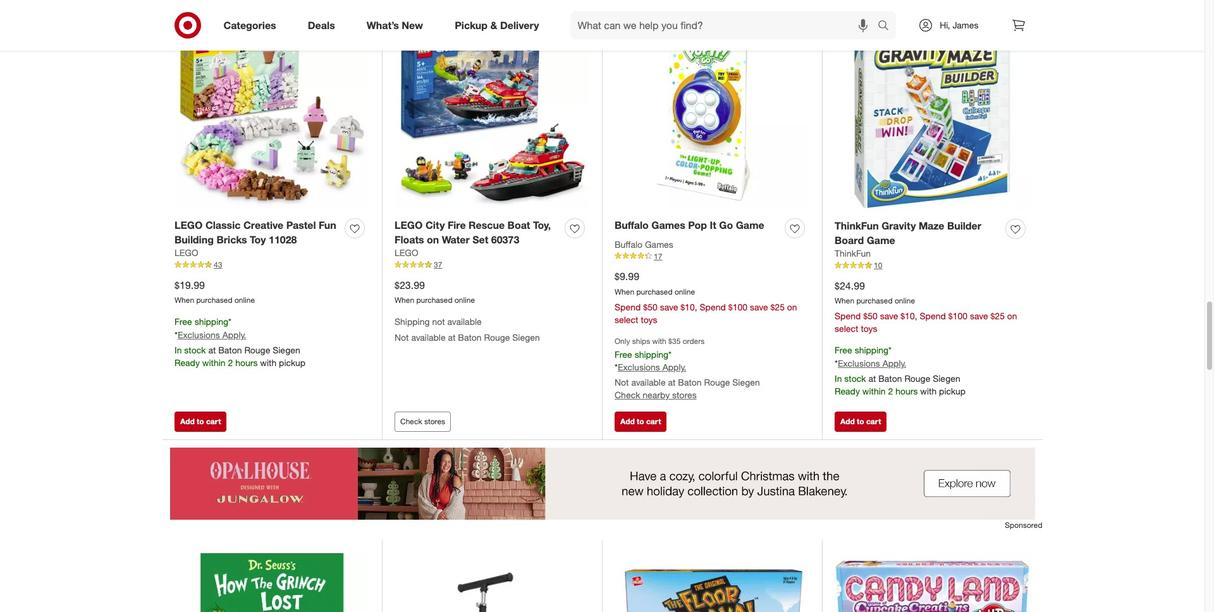 Task type: locate. For each thing, give the bounding box(es) containing it.
0 horizontal spatial toys
[[641, 314, 657, 325]]

on for $9.99
[[787, 301, 797, 312]]

it
[[710, 219, 716, 231]]

0 horizontal spatial exclusions apply. button
[[178, 329, 246, 341]]

0 horizontal spatial check
[[400, 417, 422, 426]]

select for $9.99
[[615, 314, 638, 325]]

on for $24.99
[[1007, 311, 1017, 321]]

hasbro candy land cupcake creations game image
[[835, 553, 1030, 612], [835, 553, 1030, 612]]

1 horizontal spatial hours
[[896, 386, 918, 396]]

available right not
[[447, 316, 482, 327]]

0 vertical spatial stores
[[672, 390, 697, 401]]

thinkfun down "board"
[[835, 248, 871, 259]]

when down $23.99
[[395, 296, 414, 305]]

2 add to cart button from the left
[[615, 412, 667, 432]]

purchased for $9.99
[[636, 287, 673, 296]]

1 horizontal spatial cart
[[646, 417, 661, 426]]

1 horizontal spatial lego link
[[395, 247, 418, 260]]

*
[[228, 316, 231, 327], [175, 329, 178, 340], [889, 345, 892, 355], [668, 349, 672, 360], [835, 358, 838, 369], [615, 362, 618, 373]]

2 cart from the left
[[646, 417, 661, 426]]

lego up "floats"
[[395, 219, 423, 231]]

deals
[[308, 19, 335, 31]]

2 for $24.99
[[888, 386, 893, 396]]

deals link
[[297, 11, 351, 39]]

$50 inside "$24.99 when purchased online spend $50 save $10, spend $100 save $25 on select toys"
[[863, 311, 878, 321]]

available up check nearby stores button
[[631, 377, 666, 388]]

1 horizontal spatial apply.
[[663, 362, 686, 373]]

1 cart from the left
[[206, 417, 221, 426]]

lego for lego link associated with lego city fire rescue boat toy, floats on water set 60373
[[395, 248, 418, 258]]

0 horizontal spatial with
[[260, 357, 276, 368]]

0 horizontal spatial add
[[180, 417, 195, 426]]

city
[[426, 219, 445, 231]]

check stores
[[400, 417, 445, 426]]

$50 for $9.99
[[643, 301, 658, 312]]

games left pop
[[652, 219, 685, 231]]

pickup & delivery
[[455, 19, 539, 31]]

when inside $19.99 when purchased online
[[175, 296, 194, 305]]

purchased
[[636, 287, 673, 296], [196, 296, 232, 305], [416, 296, 453, 305], [857, 296, 893, 306]]

hi,
[[940, 20, 950, 30]]

lego classic creative pastel fun building bricks toy 11028 image
[[175, 16, 369, 211], [175, 16, 369, 211]]

0 horizontal spatial exclusions
[[178, 329, 220, 340]]

2 horizontal spatial with
[[920, 386, 937, 396]]

lego classic creative pastel fun building bricks toy 11028
[[175, 219, 336, 246]]

1 horizontal spatial not
[[615, 377, 629, 388]]

$50 inside $9.99 when purchased online spend $50 save $10, spend $100 save $25 on select toys
[[643, 301, 658, 312]]

2 horizontal spatial on
[[1007, 311, 1017, 321]]

ready
[[175, 357, 200, 368], [835, 386, 860, 396]]

thinkfun
[[835, 219, 879, 232], [835, 248, 871, 259]]

1 vertical spatial pickup
[[939, 386, 966, 396]]

ready for $24.99
[[835, 386, 860, 396]]

0 vertical spatial check
[[615, 390, 640, 401]]

0 horizontal spatial shipping
[[195, 316, 228, 327]]

when down $9.99
[[615, 287, 634, 296]]

1 horizontal spatial 2
[[888, 386, 893, 396]]

lego
[[175, 219, 203, 231], [395, 219, 423, 231], [175, 248, 198, 258], [395, 248, 418, 258]]

0 horizontal spatial hours
[[235, 357, 258, 368]]

online
[[675, 287, 695, 296], [235, 296, 255, 305], [455, 296, 475, 305], [895, 296, 915, 306]]

add to cart button
[[175, 412, 227, 432], [615, 412, 667, 432], [835, 412, 887, 432]]

0 horizontal spatial add to cart
[[180, 417, 221, 426]]

0 vertical spatial not
[[395, 332, 409, 343]]

add for $19.99
[[180, 417, 195, 426]]

games up the 17
[[645, 239, 673, 250]]

3 add from the left
[[840, 417, 855, 426]]

1 to from the left
[[197, 417, 204, 426]]

0 horizontal spatial stores
[[424, 417, 445, 426]]

exclusions
[[178, 329, 220, 340], [838, 358, 880, 369], [618, 362, 660, 373]]

in
[[175, 345, 182, 355], [835, 373, 842, 384]]

1 vertical spatial hours
[[896, 386, 918, 396]]

fun
[[319, 219, 336, 231]]

thinkfun gravity maze builder board game image
[[835, 16, 1030, 211], [835, 16, 1030, 211]]

1 horizontal spatial $25
[[991, 311, 1005, 321]]

stores
[[672, 390, 697, 401], [424, 417, 445, 426]]

0 horizontal spatial available
[[411, 332, 446, 343]]

0 vertical spatial in
[[175, 345, 182, 355]]

1 horizontal spatial free shipping * * exclusions apply. in stock at  baton rouge siegen ready within 2 hours with pickup
[[835, 345, 966, 396]]

set
[[472, 233, 488, 246]]

2 vertical spatial available
[[631, 377, 666, 388]]

goliath the floor is lava hot zone board game image
[[615, 553, 809, 612], [615, 553, 809, 612]]

$19.99
[[175, 279, 205, 291]]

stock for $19.99
[[184, 345, 206, 355]]

0 horizontal spatial select
[[615, 314, 638, 325]]

with
[[652, 337, 666, 346], [260, 357, 276, 368], [920, 386, 937, 396]]

0 horizontal spatial not
[[395, 332, 409, 343]]

lego down building
[[175, 248, 198, 258]]

2 horizontal spatial apply.
[[883, 358, 906, 369]]

1 horizontal spatial $100
[[948, 311, 968, 321]]

1 vertical spatial within
[[862, 386, 886, 396]]

1 horizontal spatial with
[[652, 337, 666, 346]]

1 vertical spatial check
[[400, 417, 422, 426]]

on inside "$24.99 when purchased online spend $50 save $10, spend $100 save $25 on select toys"
[[1007, 311, 1017, 321]]

2 horizontal spatial add
[[840, 417, 855, 426]]

toys up ships at the right bottom
[[641, 314, 657, 325]]

hours for $24.99
[[896, 386, 918, 396]]

$10, up orders
[[681, 301, 697, 312]]

thinkfun up "board"
[[835, 219, 879, 232]]

$100 down the 17 link
[[728, 301, 747, 312]]

free inside only ships with $35 orders free shipping * * exclusions apply. not available at baton rouge siegen check nearby stores
[[615, 349, 632, 360]]

1 vertical spatial games
[[645, 239, 673, 250]]

hours
[[235, 357, 258, 368], [896, 386, 918, 396]]

0 horizontal spatial stock
[[184, 345, 206, 355]]

lego up building
[[175, 219, 203, 231]]

1 horizontal spatial pickup
[[939, 386, 966, 396]]

advertisement region
[[162, 448, 1042, 520]]

0 horizontal spatial apply.
[[222, 329, 246, 340]]

0 horizontal spatial ready
[[175, 357, 200, 368]]

1 horizontal spatial shipping
[[635, 349, 668, 360]]

apply. for $19.99
[[222, 329, 246, 340]]

2 horizontal spatial exclusions
[[838, 358, 880, 369]]

0 horizontal spatial pickup
[[279, 357, 305, 368]]

1 vertical spatial in
[[835, 373, 842, 384]]

toys
[[641, 314, 657, 325], [861, 323, 877, 334]]

at
[[448, 332, 456, 343], [208, 345, 216, 355], [869, 373, 876, 384], [668, 377, 676, 388]]

purchased for $24.99
[[857, 296, 893, 306]]

search
[[872, 20, 903, 33]]

2
[[228, 357, 233, 368], [888, 386, 893, 396]]

$25 inside $9.99 when purchased online spend $50 save $10, spend $100 save $25 on select toys
[[771, 301, 785, 312]]

game right go
[[736, 219, 764, 231]]

$50
[[643, 301, 658, 312], [863, 311, 878, 321]]

online for $24.99
[[895, 296, 915, 306]]

lego for lego classic creative pastel fun building bricks toy 11028 lego link
[[175, 248, 198, 258]]

purchased inside $19.99 when purchased online
[[196, 296, 232, 305]]

games
[[652, 219, 685, 231], [645, 239, 673, 250]]

when for $23.99
[[395, 296, 414, 305]]

1 vertical spatial ready
[[835, 386, 860, 396]]

jetson jupiter 2 wheel kick scooter image
[[395, 553, 589, 612], [395, 553, 589, 612]]

when inside "$24.99 when purchased online spend $50 save $10, spend $100 save $25 on select toys"
[[835, 296, 854, 306]]

exclusions apply. button
[[178, 329, 246, 341], [838, 357, 906, 370], [618, 361, 686, 374]]

1 horizontal spatial exclusions apply. button
[[618, 361, 686, 374]]

online down the 17 link
[[675, 287, 695, 296]]

3 add to cart button from the left
[[835, 412, 887, 432]]

online for $19.99
[[235, 296, 255, 305]]

1 add to cart button from the left
[[175, 412, 227, 432]]

1 thinkfun from the top
[[835, 219, 879, 232]]

shipping
[[195, 316, 228, 327], [855, 345, 889, 355], [635, 349, 668, 360]]

lego inside lego classic creative pastel fun building bricks toy 11028
[[175, 219, 203, 231]]

on inside $9.99 when purchased online spend $50 save $10, spend $100 save $25 on select toys
[[787, 301, 797, 312]]

3 to from the left
[[857, 417, 864, 426]]

to for $24.99
[[857, 417, 864, 426]]

add to cart
[[180, 417, 221, 426], [620, 417, 661, 426], [840, 417, 881, 426]]

select
[[615, 314, 638, 325], [835, 323, 858, 334]]

buffalo games pop it go game
[[615, 219, 764, 231]]

cart for $19.99
[[206, 417, 221, 426]]

exclusions for $24.99
[[838, 358, 880, 369]]

categories link
[[213, 11, 292, 39]]

online inside "$24.99 when purchased online spend $50 save $10, spend $100 save $25 on select toys"
[[895, 296, 915, 306]]

game inside thinkfun gravity maze builder board game
[[867, 234, 895, 246]]

2 thinkfun from the top
[[835, 248, 871, 259]]

online for $23.99
[[455, 296, 475, 305]]

$9.99
[[615, 270, 639, 283]]

dr. seuss's how the grinch lost christmas! - by alastair heim (hardcover) image
[[175, 553, 369, 612]]

1 horizontal spatial available
[[447, 316, 482, 327]]

lego down "floats"
[[395, 248, 418, 258]]

$100 inside "$24.99 when purchased online spend $50 save $10, spend $100 save $25 on select toys"
[[948, 311, 968, 321]]

0 horizontal spatial free shipping * * exclusions apply. in stock at  baton rouge siegen ready within 2 hours with pickup
[[175, 316, 305, 368]]

select inside $9.99 when purchased online spend $50 save $10, spend $100 save $25 on select toys
[[615, 314, 638, 325]]

baton
[[458, 332, 482, 343], [218, 345, 242, 355], [879, 373, 902, 384], [678, 377, 702, 388]]

to
[[197, 417, 204, 426], [637, 417, 644, 426], [857, 417, 864, 426]]

0 vertical spatial thinkfun
[[835, 219, 879, 232]]

baton inside shipping not available not available at baton rouge siegen
[[458, 332, 482, 343]]

purchased down $9.99
[[636, 287, 673, 296]]

0 horizontal spatial on
[[427, 233, 439, 246]]

when inside $9.99 when purchased online spend $50 save $10, spend $100 save $25 on select toys
[[615, 287, 634, 296]]

2 lego link from the left
[[395, 247, 418, 260]]

2 vertical spatial with
[[920, 386, 937, 396]]

online down 10 link
[[895, 296, 915, 306]]

toys inside $9.99 when purchased online spend $50 save $10, spend $100 save $25 on select toys
[[641, 314, 657, 325]]

buffalo for buffalo games
[[615, 239, 643, 250]]

free shipping * * exclusions apply. in stock at  baton rouge siegen ready within 2 hours with pickup
[[175, 316, 305, 368], [835, 345, 966, 396]]

1 vertical spatial 2
[[888, 386, 893, 396]]

buffalo up $9.99
[[615, 239, 643, 250]]

bricks
[[217, 233, 247, 246]]

0 vertical spatial 2
[[228, 357, 233, 368]]

2 horizontal spatial free
[[835, 345, 852, 355]]

1 horizontal spatial within
[[862, 386, 886, 396]]

buffalo
[[615, 219, 649, 231], [615, 239, 643, 250]]

$25 inside "$24.99 when purchased online spend $50 save $10, spend $100 save $25 on select toys"
[[991, 311, 1005, 321]]

1 horizontal spatial add
[[620, 417, 635, 426]]

exclusions for $19.99
[[178, 329, 220, 340]]

rouge
[[484, 332, 510, 343], [244, 345, 270, 355], [905, 373, 930, 384], [704, 377, 730, 388]]

hours for $19.99
[[235, 357, 258, 368]]

1 add to cart from the left
[[180, 417, 221, 426]]

2 horizontal spatial to
[[857, 417, 864, 426]]

2 add to cart from the left
[[620, 417, 661, 426]]

1 horizontal spatial add to cart button
[[615, 412, 667, 432]]

toys inside "$24.99 when purchased online spend $50 save $10, spend $100 save $25 on select toys"
[[861, 323, 877, 334]]

2 horizontal spatial cart
[[866, 417, 881, 426]]

$35
[[668, 337, 681, 346]]

lego link for lego classic creative pastel fun building bricks toy 11028
[[175, 247, 198, 260]]

1 vertical spatial game
[[867, 234, 895, 246]]

2 horizontal spatial add to cart button
[[835, 412, 887, 432]]

$10, down 10 link
[[901, 311, 917, 321]]

available
[[447, 316, 482, 327], [411, 332, 446, 343], [631, 377, 666, 388]]

free shipping * * exclusions apply. in stock at  baton rouge siegen ready within 2 hours with pickup for $19.99
[[175, 316, 305, 368]]

3 cart from the left
[[866, 417, 881, 426]]

online up shipping not available not available at baton rouge siegen
[[455, 296, 475, 305]]

select down $24.99
[[835, 323, 858, 334]]

1 horizontal spatial in
[[835, 373, 842, 384]]

lego link down building
[[175, 247, 198, 260]]

delivery
[[500, 19, 539, 31]]

$10, inside "$24.99 when purchased online spend $50 save $10, spend $100 save $25 on select toys"
[[901, 311, 917, 321]]

purchased down $19.99
[[196, 296, 232, 305]]

purchased inside $23.99 when purchased online
[[416, 296, 453, 305]]

$100 inside $9.99 when purchased online spend $50 save $10, spend $100 save $25 on select toys
[[728, 301, 747, 312]]

0 horizontal spatial in
[[175, 345, 182, 355]]

toys for $9.99
[[641, 314, 657, 325]]

not down shipping
[[395, 332, 409, 343]]

1 horizontal spatial $50
[[863, 311, 878, 321]]

2 add from the left
[[620, 417, 635, 426]]

buffalo up buffalo games on the top right
[[615, 219, 649, 231]]

free for $19.99
[[175, 316, 192, 327]]

$50 down $24.99
[[863, 311, 878, 321]]

1 horizontal spatial add to cart
[[620, 417, 661, 426]]

$10, inside $9.99 when purchased online spend $50 save $10, spend $100 save $25 on select toys
[[681, 301, 697, 312]]

0 horizontal spatial lego link
[[175, 247, 198, 260]]

on
[[427, 233, 439, 246], [787, 301, 797, 312], [1007, 311, 1017, 321]]

baton inside only ships with $35 orders free shipping * * exclusions apply. not available at baton rouge siegen check nearby stores
[[678, 377, 702, 388]]

spend up orders
[[700, 301, 726, 312]]

in for $19.99
[[175, 345, 182, 355]]

water
[[442, 233, 470, 246]]

1 lego link from the left
[[175, 247, 198, 260]]

1 horizontal spatial $10,
[[901, 311, 917, 321]]

purchased inside "$24.99 when purchased online spend $50 save $10, spend $100 save $25 on select toys"
[[857, 296, 893, 306]]

1 vertical spatial buffalo
[[615, 239, 643, 250]]

0 vertical spatial pickup
[[279, 357, 305, 368]]

game down gravity on the top right of page
[[867, 234, 895, 246]]

2 to from the left
[[637, 417, 644, 426]]

1 horizontal spatial exclusions
[[618, 362, 660, 373]]

purchased inside $9.99 when purchased online spend $50 save $10, spend $100 save $25 on select toys
[[636, 287, 673, 296]]

3 add to cart from the left
[[840, 417, 881, 426]]

add to cart button for $9.99
[[615, 412, 667, 432]]

with inside only ships with $35 orders free shipping * * exclusions apply. not available at baton rouge siegen check nearby stores
[[652, 337, 666, 346]]

spend down 10 link
[[920, 311, 946, 321]]

0 horizontal spatial $10,
[[681, 301, 697, 312]]

pickup
[[279, 357, 305, 368], [939, 386, 966, 396]]

purchased for $23.99
[[416, 296, 453, 305]]

not inside shipping not available not available at baton rouge siegen
[[395, 332, 409, 343]]

thinkfun inside thinkfun gravity maze builder board game
[[835, 219, 879, 232]]

apply.
[[222, 329, 246, 340], [883, 358, 906, 369], [663, 362, 686, 373]]

toys down $24.99
[[861, 323, 877, 334]]

1 vertical spatial thinkfun
[[835, 248, 871, 259]]

thinkfun gravity maze builder board game
[[835, 219, 981, 246]]

1 horizontal spatial stores
[[672, 390, 697, 401]]

thinkfun link
[[835, 248, 871, 260]]

lego link
[[175, 247, 198, 260], [395, 247, 418, 260]]

when for $24.99
[[835, 296, 854, 306]]

0 horizontal spatial game
[[736, 219, 764, 231]]

1 horizontal spatial check
[[615, 390, 640, 401]]

purchased up not
[[416, 296, 453, 305]]

2 horizontal spatial shipping
[[855, 345, 889, 355]]

1 add from the left
[[180, 417, 195, 426]]

when down $19.99
[[175, 296, 194, 305]]

$23.99
[[395, 279, 425, 291]]

$100 down 10 link
[[948, 311, 968, 321]]

$100 for thinkfun gravity maze builder board game
[[948, 311, 968, 321]]

online inside $9.99 when purchased online spend $50 save $10, spend $100 save $25 on select toys
[[675, 287, 695, 296]]

with for thinkfun gravity maze builder board game
[[920, 386, 937, 396]]

0 vertical spatial buffalo
[[615, 219, 649, 231]]

1 horizontal spatial ready
[[835, 386, 860, 396]]

when for $19.99
[[175, 296, 194, 305]]

0 horizontal spatial cart
[[206, 417, 221, 426]]

0 horizontal spatial to
[[197, 417, 204, 426]]

buffalo for buffalo games pop it go game
[[615, 219, 649, 231]]

0 vertical spatial game
[[736, 219, 764, 231]]

apply. for $24.99
[[883, 358, 906, 369]]

available down not
[[411, 332, 446, 343]]

$50 up ships at the right bottom
[[643, 301, 658, 312]]

select inside "$24.99 when purchased online spend $50 save $10, spend $100 save $25 on select toys"
[[835, 323, 858, 334]]

1 vertical spatial stores
[[424, 417, 445, 426]]

search button
[[872, 11, 903, 42]]

1 vertical spatial not
[[615, 377, 629, 388]]

nearby
[[643, 390, 670, 401]]

game
[[736, 219, 764, 231], [867, 234, 895, 246]]

select up only at bottom right
[[615, 314, 638, 325]]

1 horizontal spatial game
[[867, 234, 895, 246]]

free
[[175, 316, 192, 327], [835, 345, 852, 355], [615, 349, 632, 360]]

pickup for $19.99
[[279, 357, 305, 368]]

spend
[[615, 301, 641, 312], [700, 301, 726, 312], [835, 311, 861, 321], [920, 311, 946, 321]]

when
[[615, 287, 634, 296], [175, 296, 194, 305], [395, 296, 414, 305], [835, 296, 854, 306]]

lego city fire rescue boat toy, floats on water set 60373 image
[[395, 16, 589, 211], [395, 16, 589, 211]]

1 vertical spatial with
[[260, 357, 276, 368]]

online inside $23.99 when purchased online
[[455, 296, 475, 305]]

shipping for $19.99
[[195, 316, 228, 327]]

0 horizontal spatial within
[[202, 357, 225, 368]]

not
[[395, 332, 409, 343], [615, 377, 629, 388]]

check inside button
[[400, 417, 422, 426]]

spend down $24.99
[[835, 311, 861, 321]]

2 buffalo from the top
[[615, 239, 643, 250]]

board
[[835, 234, 864, 246]]

categories
[[224, 19, 276, 31]]

0 vertical spatial with
[[652, 337, 666, 346]]

1 buffalo from the top
[[615, 219, 649, 231]]

when down $24.99
[[835, 296, 854, 306]]

fire
[[448, 219, 466, 231]]

when inside $23.99 when purchased online
[[395, 296, 414, 305]]

0 horizontal spatial 2
[[228, 357, 233, 368]]

0 vertical spatial stock
[[184, 345, 206, 355]]

purchased down $24.99
[[857, 296, 893, 306]]

exclusions apply. button for $24.99
[[838, 357, 906, 370]]

add for $24.99
[[840, 417, 855, 426]]

1 vertical spatial stock
[[844, 373, 866, 384]]

not up check nearby stores button
[[615, 377, 629, 388]]

stock
[[184, 345, 206, 355], [844, 373, 866, 384]]

0 horizontal spatial $50
[[643, 301, 658, 312]]

lego inside lego city fire rescue boat toy, floats on water set 60373
[[395, 219, 423, 231]]

lego link down "floats"
[[395, 247, 418, 260]]

purchased for $19.99
[[196, 296, 232, 305]]

1 horizontal spatial select
[[835, 323, 858, 334]]

buffalo games pop it go game image
[[615, 16, 809, 211], [615, 16, 809, 211]]

11028
[[269, 233, 297, 246]]

online inside $19.99 when purchased online
[[235, 296, 255, 305]]

add to cart button for $24.99
[[835, 412, 887, 432]]

0 horizontal spatial $100
[[728, 301, 747, 312]]

0 vertical spatial available
[[447, 316, 482, 327]]

add for $9.99
[[620, 417, 635, 426]]

1 horizontal spatial free
[[615, 349, 632, 360]]

available inside only ships with $35 orders free shipping * * exclusions apply. not available at baton rouge siegen check nearby stores
[[631, 377, 666, 388]]

stock for $24.99
[[844, 373, 866, 384]]

1 horizontal spatial stock
[[844, 373, 866, 384]]

0 horizontal spatial $25
[[771, 301, 785, 312]]

online down 43 link
[[235, 296, 255, 305]]

0 vertical spatial games
[[652, 219, 685, 231]]



Task type: describe. For each thing, give the bounding box(es) containing it.
toy
[[250, 233, 266, 246]]

add to cart for $9.99
[[620, 417, 661, 426]]

game for go
[[736, 219, 764, 231]]

building
[[175, 233, 214, 246]]

&
[[490, 19, 497, 31]]

43 link
[[175, 260, 369, 271]]

buffalo games
[[615, 239, 673, 250]]

select for $24.99
[[835, 323, 858, 334]]

what's
[[367, 19, 399, 31]]

shipping not available not available at baton rouge siegen
[[395, 316, 540, 343]]

only ships with $35 orders free shipping * * exclusions apply. not available at baton rouge siegen check nearby stores
[[615, 337, 760, 401]]

rescue
[[469, 219, 505, 231]]

17
[[654, 251, 662, 261]]

37
[[434, 260, 442, 270]]

thinkfun for thinkfun
[[835, 248, 871, 259]]

pickup & delivery link
[[444, 11, 555, 39]]

floats
[[395, 233, 424, 246]]

sponsored
[[1005, 520, 1042, 530]]

buffalo games link
[[615, 238, 673, 251]]

stores inside button
[[424, 417, 445, 426]]

hi, james
[[940, 20, 979, 30]]

$9.99 when purchased online spend $50 save $10, spend $100 save $25 on select toys
[[615, 270, 797, 325]]

lego link for lego city fire rescue boat toy, floats on water set 60373
[[395, 247, 418, 260]]

at inside shipping not available not available at baton rouge siegen
[[448, 332, 456, 343]]

online for $9.99
[[675, 287, 695, 296]]

lego classic creative pastel fun building bricks toy 11028 link
[[175, 218, 340, 247]]

new
[[402, 19, 423, 31]]

maze
[[919, 219, 944, 232]]

thinkfun for thinkfun gravity maze builder board game
[[835, 219, 879, 232]]

what's new
[[367, 19, 423, 31]]

lego city fire rescue boat toy, floats on water set 60373 link
[[395, 218, 560, 247]]

games for buffalo games pop it go game
[[652, 219, 685, 231]]

games for buffalo games
[[645, 239, 673, 250]]

cart for $9.99
[[646, 417, 661, 426]]

pickup
[[455, 19, 488, 31]]

add to cart button for $19.99
[[175, 412, 227, 432]]

creative
[[243, 219, 283, 231]]

exclusions apply. button for $19.99
[[178, 329, 246, 341]]

check stores button
[[395, 412, 451, 432]]

pop
[[688, 219, 707, 231]]

$24.99 when purchased online spend $50 save $10, spend $100 save $25 on select toys
[[835, 279, 1017, 334]]

37 link
[[395, 260, 589, 271]]

only
[[615, 337, 630, 346]]

james
[[953, 20, 979, 30]]

game for board
[[867, 234, 895, 246]]

rouge inside shipping not available not available at baton rouge siegen
[[484, 332, 510, 343]]

apply. inside only ships with $35 orders free shipping * * exclusions apply. not available at baton rouge siegen check nearby stores
[[663, 362, 686, 373]]

add to cart for $19.99
[[180, 417, 221, 426]]

$100 for buffalo games pop it go game
[[728, 301, 747, 312]]

$10, for $9.99
[[681, 301, 697, 312]]

$50 for $24.99
[[863, 311, 878, 321]]

classic
[[205, 219, 241, 231]]

17 link
[[615, 251, 809, 262]]

add to cart for $24.99
[[840, 417, 881, 426]]

what's new link
[[356, 11, 439, 39]]

at inside only ships with $35 orders free shipping * * exclusions apply. not available at baton rouge siegen check nearby stores
[[668, 377, 676, 388]]

1 vertical spatial available
[[411, 332, 446, 343]]

ships
[[632, 337, 650, 346]]

not
[[432, 316, 445, 327]]

$19.99 when purchased online
[[175, 279, 255, 305]]

43
[[214, 260, 222, 270]]

free for $24.99
[[835, 345, 852, 355]]

when for $9.99
[[615, 287, 634, 296]]

buffalo games pop it go game link
[[615, 218, 764, 232]]

within for $24.99
[[862, 386, 886, 396]]

$25 for thinkfun gravity maze builder board game
[[991, 311, 1005, 321]]

pickup for $24.99
[[939, 386, 966, 396]]

shipping inside only ships with $35 orders free shipping * * exclusions apply. not available at baton rouge siegen check nearby stores
[[635, 349, 668, 360]]

lego for lego classic creative pastel fun building bricks toy 11028
[[175, 219, 203, 231]]

to for $19.99
[[197, 417, 204, 426]]

What can we help you find? suggestions appear below search field
[[570, 11, 881, 39]]

siegen inside only ships with $35 orders free shipping * * exclusions apply. not available at baton rouge siegen check nearby stores
[[732, 377, 760, 388]]

lego for lego city fire rescue boat toy, floats on water set 60373
[[395, 219, 423, 231]]

free shipping * * exclusions apply. in stock at  baton rouge siegen ready within 2 hours with pickup for $24.99
[[835, 345, 966, 396]]

boat
[[508, 219, 530, 231]]

go
[[719, 219, 733, 231]]

$10, for $24.99
[[901, 311, 917, 321]]

pastel
[[286, 219, 316, 231]]

in for $24.99
[[835, 373, 842, 384]]

gravity
[[882, 219, 916, 232]]

$25 for buffalo games pop it go game
[[771, 301, 785, 312]]

cart for $24.99
[[866, 417, 881, 426]]

not inside only ships with $35 orders free shipping * * exclusions apply. not available at baton rouge siegen check nearby stores
[[615, 377, 629, 388]]

spend down $9.99
[[615, 301, 641, 312]]

10
[[874, 261, 882, 270]]

within for $19.99
[[202, 357, 225, 368]]

builder
[[947, 219, 981, 232]]

$23.99 when purchased online
[[395, 279, 475, 305]]

60373
[[491, 233, 519, 246]]

orders
[[683, 337, 705, 346]]

rouge inside only ships with $35 orders free shipping * * exclusions apply. not available at baton rouge siegen check nearby stores
[[704, 377, 730, 388]]

with for lego classic creative pastel fun building bricks toy 11028
[[260, 357, 276, 368]]

10 link
[[835, 260, 1030, 271]]

exclusions inside only ships with $35 orders free shipping * * exclusions apply. not available at baton rouge siegen check nearby stores
[[618, 362, 660, 373]]

stores inside only ships with $35 orders free shipping * * exclusions apply. not available at baton rouge siegen check nearby stores
[[672, 390, 697, 401]]

check inside only ships with $35 orders free shipping * * exclusions apply. not available at baton rouge siegen check nearby stores
[[615, 390, 640, 401]]

toys for $24.99
[[861, 323, 877, 334]]

on inside lego city fire rescue boat toy, floats on water set 60373
[[427, 233, 439, 246]]

check nearby stores button
[[615, 389, 697, 402]]

$24.99
[[835, 279, 865, 292]]

2 for $19.99
[[228, 357, 233, 368]]

shipping for $24.99
[[855, 345, 889, 355]]

to for $9.99
[[637, 417, 644, 426]]

lego city fire rescue boat toy, floats on water set 60373
[[395, 219, 551, 246]]

ready for $19.99
[[175, 357, 200, 368]]

shipping
[[395, 316, 430, 327]]

toy,
[[533, 219, 551, 231]]

siegen inside shipping not available not available at baton rouge siegen
[[512, 332, 540, 343]]

thinkfun gravity maze builder board game link
[[835, 219, 1000, 248]]



Task type: vqa. For each thing, say whether or not it's contained in the screenshot.
below
no



